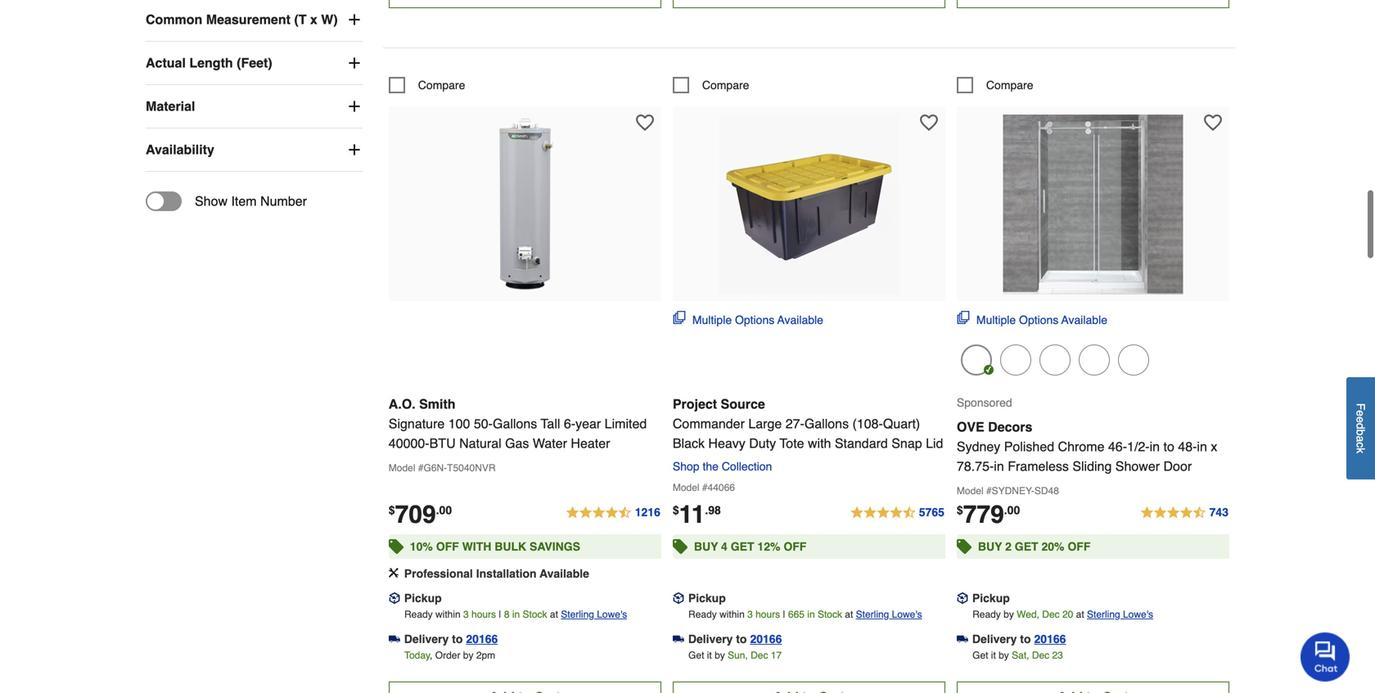 Task type: describe. For each thing, give the bounding box(es) containing it.
ove
[[957, 420, 985, 435]]

model # sydney-sd48
[[957, 486, 1060, 497]]

.00 for 709
[[436, 504, 452, 517]]

availability button
[[146, 129, 363, 171]]

plus image for actual length (feet)
[[346, 55, 363, 71]]

3 lowe's from the left
[[1124, 609, 1154, 621]]

truck filled image for get it by sat, dec 23
[[957, 634, 969, 645]]

d
[[1355, 423, 1368, 430]]

| for 8
[[499, 609, 502, 621]]

g6n-
[[424, 463, 447, 474]]

availability
[[146, 142, 214, 157]]

source
[[721, 397, 766, 412]]

1 horizontal spatial available
[[778, 314, 824, 327]]

779
[[964, 501, 1005, 529]]

buy 4 get 12% off
[[694, 540, 807, 554]]

delivery for today , order by 2pm
[[404, 633, 449, 646]]

$ for 779
[[957, 504, 964, 517]]

in right 1/2-
[[1198, 439, 1208, 454]]

compare for 3551290 element
[[703, 79, 750, 92]]

$ 709 .00
[[389, 501, 452, 529]]

commander
[[673, 416, 745, 431]]

dec for ready within 3 hours | 665 in stock at sterling lowe's
[[751, 650, 769, 662]]

at for 8
[[550, 609, 558, 621]]

a.o. smith signature 100 50-gallons tall 6-year limited 40000-btu natural gas water heater image
[[435, 115, 615, 295]]

get it by sat, dec 23
[[973, 650, 1064, 662]]

order
[[436, 650, 461, 662]]

buy for 11
[[694, 540, 718, 554]]

signature
[[389, 416, 445, 431]]

8
[[504, 609, 510, 621]]

2 horizontal spatial available
[[1062, 314, 1108, 327]]

sydney-
[[992, 486, 1035, 497]]

truck filled image for get it by sun, dec 17
[[673, 634, 685, 645]]

1216 button
[[566, 504, 662, 523]]

wed,
[[1017, 609, 1040, 621]]

get for get it by sun, dec 17
[[689, 650, 705, 662]]

3 for sun,
[[748, 609, 753, 621]]

dec for ready by wed, dec 20 at sterling lowe's
[[1033, 650, 1050, 662]]

model for model # 44066
[[673, 482, 700, 494]]

tote
[[780, 436, 805, 451]]

with
[[808, 436, 832, 451]]

delivery to 20166 for sat,
[[973, 633, 1067, 646]]

20166 button for get it by sun, dec 17
[[751, 631, 782, 648]]

actual price $11.98 element
[[673, 501, 721, 529]]

shower
[[1116, 459, 1161, 474]]

plus image for material
[[346, 98, 363, 115]]

by left sun,
[[715, 650, 725, 662]]

project source commander large 27-gallons (108-quart) black heavy duty tote with standard snap lid image
[[719, 115, 900, 295]]

assembly image
[[389, 568, 399, 578]]

0 horizontal spatial available
[[540, 567, 590, 581]]

in up shower
[[1150, 439, 1161, 454]]

quart)
[[884, 416, 921, 431]]

17
[[771, 650, 782, 662]]

5765
[[920, 506, 945, 519]]

actual length (feet) button
[[146, 42, 363, 84]]

709
[[395, 501, 436, 529]]

installation
[[476, 567, 537, 581]]

shop the collection link
[[673, 460, 779, 473]]

matte black image
[[1001, 345, 1032, 376]]

model # g6n-t5040nvr
[[389, 463, 496, 474]]

sat,
[[1012, 650, 1030, 662]]

limited
[[605, 416, 647, 431]]

material button
[[146, 85, 363, 128]]

k
[[1355, 448, 1368, 454]]

stock for 665
[[818, 609, 843, 621]]

78.75-
[[957, 459, 994, 474]]

common
[[146, 12, 203, 27]]

sterling lowe's button for ready within 3 hours | 665 in stock at sterling lowe's
[[856, 607, 923, 623]]

heart outline image
[[920, 114, 938, 132]]

collection
[[722, 460, 773, 473]]

gallons for standard
[[805, 416, 849, 431]]

4.5 stars image for 11
[[850, 504, 946, 523]]

| for 665
[[783, 609, 786, 621]]

smith
[[419, 397, 456, 412]]

w)
[[321, 12, 338, 27]]

off for 779
[[1068, 540, 1091, 554]]

pickup image for ready by wed, dec 20 at sterling lowe's
[[957, 593, 969, 604]]

f e e d b a c k button
[[1347, 378, 1376, 480]]

get for 11
[[731, 540, 755, 554]]

20166 for today , order by 2pm
[[466, 633, 498, 646]]

gas
[[505, 436, 529, 451]]

in right 8
[[513, 609, 520, 621]]

sterling for ready within 3 hours | 665 in stock at sterling lowe's
[[856, 609, 890, 621]]

tag filled image for 779
[[957, 536, 972, 558]]

compare for '1000542577' element
[[418, 79, 466, 92]]

number
[[260, 194, 307, 209]]

natural
[[460, 436, 502, 451]]

20
[[1063, 609, 1074, 621]]

10% off with bulk savings
[[410, 540, 581, 554]]

1 off from the left
[[436, 540, 459, 554]]

to for ready within 3 hours | 8 in stock at sterling lowe's
[[452, 633, 463, 646]]

buy for 779
[[979, 540, 1003, 554]]

11
[[679, 501, 705, 529]]

pickup for ready by wed, dec 20 at sterling lowe's
[[973, 592, 1010, 605]]

actual length (feet)
[[146, 55, 272, 70]]

it for sat, dec 23
[[992, 650, 997, 662]]

20166 for get it by sun, dec 17
[[751, 633, 782, 646]]

lowe's for ready within 3 hours | 8 in stock at sterling lowe's
[[597, 609, 628, 621]]

savings
[[530, 540, 581, 554]]

3 for by
[[464, 609, 469, 621]]

in right '665'
[[808, 609, 815, 621]]

length
[[189, 55, 233, 70]]

a.o. smith signature 100 50-gallons tall 6-year limited 40000-btu natural gas water heater
[[389, 397, 647, 451]]

2pm
[[476, 650, 496, 662]]

50351416 element
[[957, 77, 1034, 93]]

tag filled image for 11
[[673, 536, 688, 558]]

ready for ready within 3 hours | 8 in stock at sterling lowe's
[[405, 609, 433, 621]]

within for by
[[720, 609, 745, 621]]

2
[[1006, 540, 1012, 554]]

743 button
[[1141, 504, 1230, 523]]

1216
[[635, 506, 661, 519]]

duty
[[750, 436, 777, 451]]

truck filled image
[[389, 634, 400, 645]]

model # 44066
[[673, 482, 735, 494]]

delivery to 20166 for sun,
[[689, 633, 782, 646]]

polished chrome image
[[961, 345, 993, 376]]

satin nickel image
[[1119, 345, 1150, 376]]

shop the collection
[[673, 460, 773, 473]]

to for ready by wed, dec 20 at sterling lowe's
[[1021, 633, 1032, 646]]

pickup for ready within 3 hours | 665 in stock at sterling lowe's
[[689, 592, 726, 605]]

project
[[673, 397, 718, 412]]

(t
[[294, 12, 307, 27]]

shop
[[673, 460, 700, 473]]

$ 779 .00
[[957, 501, 1021, 529]]

ready within 3 hours | 665 in stock at sterling lowe's
[[689, 609, 923, 621]]

show
[[195, 194, 228, 209]]



Task type: vqa. For each thing, say whether or not it's contained in the screenshot.
MATERIAL button
yes



Task type: locate. For each thing, give the bounding box(es) containing it.
4.5 stars image containing 5765
[[850, 504, 946, 523]]

2 $ from the left
[[673, 504, 679, 517]]

2 horizontal spatial 20166
[[1035, 633, 1067, 646]]

model down 40000-
[[389, 463, 416, 474]]

get right 2
[[1015, 540, 1039, 554]]

hours for 665
[[756, 609, 781, 621]]

48-
[[1179, 439, 1198, 454]]

2 | from the left
[[783, 609, 786, 621]]

0 horizontal spatial delivery to 20166
[[404, 633, 498, 646]]

within up order
[[436, 609, 461, 621]]

1 horizontal spatial hours
[[756, 609, 781, 621]]

sterling lowe's button for ready within 3 hours | 8 in stock at sterling lowe's
[[561, 607, 628, 623]]

0 horizontal spatial off
[[436, 540, 459, 554]]

0 horizontal spatial 3
[[464, 609, 469, 621]]

model for model # g6n-t5040nvr
[[389, 463, 416, 474]]

stock right '665'
[[818, 609, 843, 621]]

23
[[1053, 650, 1064, 662]]

3 20166 button from the left
[[1035, 631, 1067, 648]]

tag filled image down 779
[[957, 536, 972, 558]]

pickup down 2
[[973, 592, 1010, 605]]

1 horizontal spatial truck filled image
[[957, 634, 969, 645]]

2 buy from the left
[[979, 540, 1003, 554]]

tag filled image
[[673, 536, 688, 558], [957, 536, 972, 558]]

1 horizontal spatial multiple options available
[[977, 314, 1108, 327]]

1 horizontal spatial #
[[703, 482, 708, 494]]

2 e from the top
[[1355, 417, 1368, 423]]

2 horizontal spatial ready
[[973, 609, 1001, 621]]

delivery for get it by sun, dec 17
[[689, 633, 733, 646]]

2 tag filled image from the left
[[957, 536, 972, 558]]

2 horizontal spatial sterling
[[1088, 609, 1121, 621]]

2 sterling from the left
[[856, 609, 890, 621]]

get left sat,
[[973, 650, 989, 662]]

20166 up 2pm
[[466, 633, 498, 646]]

it left sat,
[[992, 650, 997, 662]]

2 horizontal spatial model
[[957, 486, 984, 497]]

at for 665
[[845, 609, 854, 621]]

get
[[731, 540, 755, 554], [1015, 540, 1039, 554]]

# up $ 779 .00
[[987, 486, 992, 497]]

at right 8
[[550, 609, 558, 621]]

buy left 2
[[979, 540, 1003, 554]]

by left 2pm
[[463, 650, 474, 662]]

0 horizontal spatial sterling
[[561, 609, 595, 621]]

heart outline image
[[636, 114, 654, 132], [1205, 114, 1223, 132]]

20166 button up 23
[[1035, 631, 1067, 648]]

3
[[464, 609, 469, 621], [748, 609, 753, 621]]

0 horizontal spatial delivery
[[404, 633, 449, 646]]

show item number
[[195, 194, 307, 209]]

20166 button up 2pm
[[466, 631, 498, 648]]

sterling right '665'
[[856, 609, 890, 621]]

1 horizontal spatial tag filled image
[[957, 536, 972, 558]]

pickup image
[[673, 593, 685, 604]]

1 horizontal spatial compare
[[703, 79, 750, 92]]

1 delivery from the left
[[404, 633, 449, 646]]

off right 12%
[[784, 540, 807, 554]]

by left wed,
[[1004, 609, 1015, 621]]

heavy
[[709, 436, 746, 451]]

0 horizontal spatial at
[[550, 609, 558, 621]]

measurement
[[206, 12, 291, 27]]

off
[[436, 540, 459, 554], [784, 540, 807, 554], [1068, 540, 1091, 554]]

1 horizontal spatial heart outline image
[[1205, 114, 1223, 132]]

hours left 8
[[472, 609, 496, 621]]

stock for 8
[[523, 609, 548, 621]]

within up get it by sun, dec 17
[[720, 609, 745, 621]]

sterling for ready within 3 hours | 8 in stock at sterling lowe's
[[561, 609, 595, 621]]

# for 44066
[[703, 482, 708, 494]]

# down 'the'
[[703, 482, 708, 494]]

multiple options available for 1st "multiple options available" link from the right
[[977, 314, 1108, 327]]

2 horizontal spatial delivery
[[973, 633, 1018, 646]]

the
[[703, 460, 719, 473]]

oil rubbed image
[[1079, 345, 1110, 376]]

1 sterling lowe's button from the left
[[561, 607, 628, 623]]

1 horizontal spatial delivery to 20166
[[689, 633, 782, 646]]

plus image inside actual length (feet) button
[[346, 55, 363, 71]]

4.5 stars image containing 743
[[1141, 504, 1230, 523]]

3 up sun,
[[748, 609, 753, 621]]

1 horizontal spatial x
[[1212, 439, 1218, 454]]

2 heart outline image from the left
[[1205, 114, 1223, 132]]

0 horizontal spatial it
[[707, 650, 712, 662]]

0 horizontal spatial pickup
[[404, 592, 442, 605]]

1000542577 element
[[389, 77, 466, 93]]

gallons for gas
[[493, 416, 537, 431]]

delivery up ","
[[404, 633, 449, 646]]

3 sterling lowe's button from the left
[[1088, 607, 1154, 623]]

| left '665'
[[783, 609, 786, 621]]

gold image
[[1040, 345, 1071, 376]]

1 20166 from the left
[[466, 633, 498, 646]]

2 horizontal spatial $
[[957, 504, 964, 517]]

$ inside $ 709 .00
[[389, 504, 395, 517]]

3 plus image from the top
[[346, 142, 363, 158]]

model
[[389, 463, 416, 474], [673, 482, 700, 494], [957, 486, 984, 497]]

plus image inside availability button
[[346, 142, 363, 158]]

0 horizontal spatial buy
[[694, 540, 718, 554]]

743
[[1210, 506, 1229, 519]]

actual price $709.00 element
[[389, 501, 452, 529]]

0 horizontal spatial lowe's
[[597, 609, 628, 621]]

0 horizontal spatial ready
[[405, 609, 433, 621]]

c
[[1355, 443, 1368, 448]]

1 horizontal spatial stock
[[818, 609, 843, 621]]

1 horizontal spatial sterling
[[856, 609, 890, 621]]

f
[[1355, 404, 1368, 411]]

1 vertical spatial x
[[1212, 439, 1218, 454]]

sun,
[[728, 650, 748, 662]]

1 get from the left
[[689, 650, 705, 662]]

snap
[[892, 436, 923, 451]]

.00 inside $ 779 .00
[[1005, 504, 1021, 517]]

tag filled image down 11
[[673, 536, 688, 558]]

6-
[[564, 416, 576, 431]]

1 get from the left
[[731, 540, 755, 554]]

2 horizontal spatial 20166 button
[[1035, 631, 1067, 648]]

ove decors sydney polished chrome 46-1/2-in to 48-in x 78.75-in frameless sliding shower door
[[957, 420, 1218, 474]]

hours left '665'
[[756, 609, 781, 621]]

2 lowe's from the left
[[892, 609, 923, 621]]

pickup image for ready within 3 hours | 8 in stock at sterling lowe's
[[389, 593, 400, 604]]

$ inside $ 11 .98
[[673, 504, 679, 517]]

1 truck filled image from the left
[[673, 634, 685, 645]]

20%
[[1042, 540, 1065, 554]]

0 horizontal spatial get
[[731, 540, 755, 554]]

(108-
[[853, 416, 884, 431]]

btu
[[430, 436, 456, 451]]

1 horizontal spatial 3
[[748, 609, 753, 621]]

50-
[[474, 416, 493, 431]]

to for ready within 3 hours | 665 in stock at sterling lowe's
[[736, 633, 747, 646]]

2 within from the left
[[720, 609, 745, 621]]

1 buy from the left
[[694, 540, 718, 554]]

1 20166 button from the left
[[466, 631, 498, 648]]

gallons up gas
[[493, 416, 537, 431]]

0 horizontal spatial stock
[[523, 609, 548, 621]]

polished
[[1005, 439, 1055, 454]]

4.5 stars image up savings
[[566, 504, 662, 523]]

model down 78.75-
[[957, 486, 984, 497]]

delivery to 20166
[[404, 633, 498, 646], [689, 633, 782, 646], [973, 633, 1067, 646]]

0 horizontal spatial 4.5 stars image
[[566, 504, 662, 523]]

1 gallons from the left
[[493, 416, 537, 431]]

2 horizontal spatial sterling lowe's button
[[1088, 607, 1154, 623]]

options for first "multiple options available" link
[[735, 314, 775, 327]]

sterling right 20
[[1088, 609, 1121, 621]]

ready for ready within 3 hours | 665 in stock at sterling lowe's
[[689, 609, 717, 621]]

20166 button for today , order by 2pm
[[466, 631, 498, 648]]

1 horizontal spatial options
[[1020, 314, 1059, 327]]

0 horizontal spatial pickup image
[[389, 593, 400, 604]]

door
[[1164, 459, 1193, 474]]

| left 8
[[499, 609, 502, 621]]

1 3 from the left
[[464, 609, 469, 621]]

4.5 stars image down 'door'
[[1141, 504, 1230, 523]]

0 vertical spatial x
[[310, 12, 318, 27]]

0 vertical spatial plus image
[[346, 55, 363, 71]]

.98
[[705, 504, 721, 517]]

2 horizontal spatial lowe's
[[1124, 609, 1154, 621]]

0 horizontal spatial model
[[389, 463, 416, 474]]

2 pickup from the left
[[689, 592, 726, 605]]

sterling right 8
[[561, 609, 595, 621]]

1 horizontal spatial pickup image
[[957, 593, 969, 604]]

heater
[[571, 436, 611, 451]]

x inside ove decors sydney polished chrome 46-1/2-in to 48-in x 78.75-in frameless sliding shower door
[[1212, 439, 1218, 454]]

compare inside the 50351416 element
[[987, 79, 1034, 92]]

3 20166 from the left
[[1035, 633, 1067, 646]]

sponsored
[[957, 396, 1013, 409]]

compare inside '1000542577' element
[[418, 79, 466, 92]]

2 get from the left
[[1015, 540, 1039, 554]]

actual
[[146, 55, 186, 70]]

2 multiple from the left
[[977, 314, 1017, 327]]

2 stock from the left
[[818, 609, 843, 621]]

ove decors sydney polished chrome 46-1/2-in to 48-in x 78.75-in frameless sliding shower door image
[[1004, 115, 1184, 295]]

1 horizontal spatial .00
[[1005, 504, 1021, 517]]

2 horizontal spatial 4.5 stars image
[[1141, 504, 1230, 523]]

black
[[673, 436, 705, 451]]

1 sterling from the left
[[561, 609, 595, 621]]

0 horizontal spatial multiple options available link
[[673, 311, 824, 328]]

.00 inside $ 709 .00
[[436, 504, 452, 517]]

it
[[707, 650, 712, 662], [992, 650, 997, 662]]

lowe's for ready within 3 hours | 665 in stock at sterling lowe's
[[892, 609, 923, 621]]

gallons inside a.o. smith signature 100 50-gallons tall 6-year limited 40000-btu natural gas water heater
[[493, 416, 537, 431]]

2 horizontal spatial compare
[[987, 79, 1034, 92]]

2 off from the left
[[784, 540, 807, 554]]

lid
[[926, 436, 944, 451]]

0 horizontal spatial 20166
[[466, 633, 498, 646]]

# down 40000-
[[418, 463, 424, 474]]

off right 10%
[[436, 540, 459, 554]]

material
[[146, 99, 195, 114]]

3 off from the left
[[1068, 540, 1091, 554]]

1 multiple options available link from the left
[[673, 311, 824, 328]]

1 multiple from the left
[[693, 314, 732, 327]]

|
[[499, 609, 502, 621], [783, 609, 786, 621]]

1 ready from the left
[[405, 609, 433, 621]]

hours for 8
[[472, 609, 496, 621]]

compare inside 3551290 element
[[703, 79, 750, 92]]

1 pickup from the left
[[404, 592, 442, 605]]

$ right 1216
[[673, 504, 679, 517]]

get for get it by sat, dec 23
[[973, 650, 989, 662]]

2 horizontal spatial #
[[987, 486, 992, 497]]

2 vertical spatial plus image
[[346, 142, 363, 158]]

ready by wed, dec 20 at sterling lowe's
[[973, 609, 1154, 621]]

1 horizontal spatial delivery
[[689, 633, 733, 646]]

lowe's
[[597, 609, 628, 621], [892, 609, 923, 621], [1124, 609, 1154, 621]]

0 horizontal spatial options
[[735, 314, 775, 327]]

0 horizontal spatial heart outline image
[[636, 114, 654, 132]]

0 horizontal spatial compare
[[418, 79, 466, 92]]

dec left 23
[[1033, 650, 1050, 662]]

0 horizontal spatial #
[[418, 463, 424, 474]]

multiple options available
[[693, 314, 824, 327], [977, 314, 1108, 327]]

20166 button up 17
[[751, 631, 782, 648]]

2 multiple options available from the left
[[977, 314, 1108, 327]]

1 horizontal spatial within
[[720, 609, 745, 621]]

2 ready from the left
[[689, 609, 717, 621]]

3 4.5 stars image from the left
[[1141, 504, 1230, 523]]

1 lowe's from the left
[[597, 609, 628, 621]]

today , order by 2pm
[[405, 650, 496, 662]]

# for g6n-t5040nvr
[[418, 463, 424, 474]]

2 multiple options available link from the left
[[957, 311, 1108, 328]]

2 pickup image from the left
[[957, 593, 969, 604]]

1 plus image from the top
[[346, 55, 363, 71]]

get for 779
[[1015, 540, 1039, 554]]

1 tag filled image from the left
[[673, 536, 688, 558]]

2 horizontal spatial delivery to 20166
[[973, 633, 1067, 646]]

get it by sun, dec 17
[[689, 650, 782, 662]]

to up today , order by 2pm
[[452, 633, 463, 646]]

2 plus image from the top
[[346, 98, 363, 115]]

with
[[462, 540, 492, 554]]

1 it from the left
[[707, 650, 712, 662]]

plus image
[[346, 55, 363, 71], [346, 98, 363, 115], [346, 142, 363, 158]]

1 heart outline image from the left
[[636, 114, 654, 132]]

ready up today in the left bottom of the page
[[405, 609, 433, 621]]

0 horizontal spatial .00
[[436, 504, 452, 517]]

20166 up 17
[[751, 633, 782, 646]]

bulk
[[495, 540, 527, 554]]

2 .00 from the left
[[1005, 504, 1021, 517]]

2 sterling lowe's button from the left
[[856, 607, 923, 623]]

10%
[[410, 540, 433, 554]]

,
[[430, 650, 433, 662]]

dec left 20
[[1043, 609, 1060, 621]]

plus image
[[346, 12, 363, 28]]

gallons up with
[[805, 416, 849, 431]]

options for 1st "multiple options available" link from the right
[[1020, 314, 1059, 327]]

sd48
[[1035, 486, 1060, 497]]

2 3 from the left
[[748, 609, 753, 621]]

1 horizontal spatial buy
[[979, 540, 1003, 554]]

1 horizontal spatial lowe's
[[892, 609, 923, 621]]

2 horizontal spatial pickup
[[973, 592, 1010, 605]]

0 horizontal spatial multiple options available
[[693, 314, 824, 327]]

1 horizontal spatial $
[[673, 504, 679, 517]]

within for order
[[436, 609, 461, 621]]

2 at from the left
[[845, 609, 854, 621]]

1 horizontal spatial 20166 button
[[751, 631, 782, 648]]

2 horizontal spatial at
[[1077, 609, 1085, 621]]

3 delivery to 20166 from the left
[[973, 633, 1067, 646]]

$ for 709
[[389, 504, 395, 517]]

tall
[[541, 416, 561, 431]]

1 horizontal spatial get
[[1015, 540, 1039, 554]]

46-
[[1109, 439, 1128, 454]]

.00 down sydney-
[[1005, 504, 1021, 517]]

ready within 3 hours | 8 in stock at sterling lowe's
[[405, 609, 628, 621]]

4.5 stars image for 709
[[566, 504, 662, 523]]

1 horizontal spatial multiple
[[977, 314, 1017, 327]]

plus image inside material button
[[346, 98, 363, 115]]

$ right '5765'
[[957, 504, 964, 517]]

5765 button
[[850, 504, 946, 523]]

2 truck filled image from the left
[[957, 634, 969, 645]]

1 horizontal spatial ready
[[689, 609, 717, 621]]

sterling
[[561, 609, 595, 621], [856, 609, 890, 621], [1088, 609, 1121, 621]]

1 .00 from the left
[[436, 504, 452, 517]]

20166
[[466, 633, 498, 646], [751, 633, 782, 646], [1035, 633, 1067, 646]]

compare for the 50351416 element
[[987, 79, 1034, 92]]

professional installation available
[[404, 567, 590, 581]]

to up sun,
[[736, 633, 747, 646]]

1 horizontal spatial pickup
[[689, 592, 726, 605]]

0 horizontal spatial sterling lowe's button
[[561, 607, 628, 623]]

buy
[[694, 540, 718, 554], [979, 540, 1003, 554]]

get right '4'
[[731, 540, 755, 554]]

delivery to 20166 for by
[[404, 633, 498, 646]]

665
[[789, 609, 805, 621]]

t5040nvr
[[447, 463, 496, 474]]

pickup down 'professional'
[[404, 592, 442, 605]]

stock right 8
[[523, 609, 548, 621]]

to up sat,
[[1021, 633, 1032, 646]]

0 horizontal spatial x
[[310, 12, 318, 27]]

1 horizontal spatial sterling lowe's button
[[856, 607, 923, 623]]

1 multiple options available from the left
[[693, 314, 824, 327]]

.00 for 779
[[1005, 504, 1021, 517]]

3 pickup from the left
[[973, 592, 1010, 605]]

pickup image
[[389, 593, 400, 604], [957, 593, 969, 604]]

frameless
[[1008, 459, 1069, 474]]

1 compare from the left
[[418, 79, 466, 92]]

model for model # sydney-sd48
[[957, 486, 984, 497]]

at right '665'
[[845, 609, 854, 621]]

1 e from the top
[[1355, 411, 1368, 417]]

20166 for get it by sat, dec 23
[[1035, 633, 1067, 646]]

pickup right pickup icon
[[689, 592, 726, 605]]

$
[[389, 504, 395, 517], [673, 504, 679, 517], [957, 504, 964, 517]]

model down shop
[[673, 482, 700, 494]]

2 compare from the left
[[703, 79, 750, 92]]

3 at from the left
[[1077, 609, 1085, 621]]

ready left wed,
[[973, 609, 1001, 621]]

4.5 stars image for 779
[[1141, 504, 1230, 523]]

1/2-
[[1128, 439, 1150, 454]]

tag filled image
[[389, 536, 404, 558]]

ready
[[405, 609, 433, 621], [689, 609, 717, 621], [973, 609, 1001, 621]]

1 $ from the left
[[389, 504, 395, 517]]

delivery up get it by sun, dec 17
[[689, 633, 733, 646]]

0 horizontal spatial truck filled image
[[673, 634, 685, 645]]

1 horizontal spatial at
[[845, 609, 854, 621]]

4.5 stars image down the snap
[[850, 504, 946, 523]]

x inside common measurement (t x w) button
[[310, 12, 318, 27]]

1 horizontal spatial gallons
[[805, 416, 849, 431]]

40000-
[[389, 436, 430, 451]]

$ up tag filled image
[[389, 504, 395, 517]]

decors
[[989, 420, 1033, 435]]

2 get from the left
[[973, 650, 989, 662]]

stock
[[523, 609, 548, 621], [818, 609, 843, 621]]

to left 48-
[[1164, 439, 1175, 454]]

2 delivery from the left
[[689, 633, 733, 646]]

2 20166 from the left
[[751, 633, 782, 646]]

1 at from the left
[[550, 609, 558, 621]]

4.5 stars image
[[566, 504, 662, 523], [850, 504, 946, 523], [1141, 504, 1230, 523]]

e up d
[[1355, 411, 1368, 417]]

dec left 17
[[751, 650, 769, 662]]

by left sat,
[[999, 650, 1010, 662]]

1 horizontal spatial multiple options available link
[[957, 311, 1108, 328]]

a
[[1355, 436, 1368, 443]]

0 horizontal spatial get
[[689, 650, 705, 662]]

1 horizontal spatial 4.5 stars image
[[850, 504, 946, 523]]

1 4.5 stars image from the left
[[566, 504, 662, 523]]

0 horizontal spatial tag filled image
[[673, 536, 688, 558]]

buy 2 get 20% off
[[979, 540, 1091, 554]]

e
[[1355, 411, 1368, 417], [1355, 417, 1368, 423]]

(feet)
[[237, 55, 272, 70]]

delivery to 20166 up sat,
[[973, 633, 1067, 646]]

item
[[231, 194, 257, 209]]

off for 11
[[784, 540, 807, 554]]

a.o.
[[389, 397, 416, 412]]

delivery for get it by sat, dec 23
[[973, 633, 1018, 646]]

.00 down model # g6n-t5040nvr
[[436, 504, 452, 517]]

1 | from the left
[[499, 609, 502, 621]]

it left sun,
[[707, 650, 712, 662]]

20166 button for get it by sat, dec 23
[[1035, 631, 1067, 648]]

show item number element
[[146, 192, 307, 211]]

get left sun,
[[689, 650, 705, 662]]

delivery to 20166 up get it by sun, dec 17
[[689, 633, 782, 646]]

sterling lowe's button for ready by wed, dec 20 at sterling lowe's
[[1088, 607, 1154, 623]]

2 4.5 stars image from the left
[[850, 504, 946, 523]]

12%
[[758, 540, 781, 554]]

1 vertical spatial plus image
[[346, 98, 363, 115]]

year
[[576, 416, 601, 431]]

actual price $779.00 element
[[957, 501, 1021, 529]]

1 options from the left
[[735, 314, 775, 327]]

2 hours from the left
[[756, 609, 781, 621]]

to inside ove decors sydney polished chrome 46-1/2-in to 48-in x 78.75-in frameless sliding shower door
[[1164, 439, 1175, 454]]

x right the (t at the left of page
[[310, 12, 318, 27]]

to
[[1164, 439, 1175, 454], [452, 633, 463, 646], [736, 633, 747, 646], [1021, 633, 1032, 646]]

it for sun, dec 17
[[707, 650, 712, 662]]

3 sterling from the left
[[1088, 609, 1121, 621]]

# for sydney-sd48
[[987, 486, 992, 497]]

at right 20
[[1077, 609, 1085, 621]]

delivery to 20166 up today , order by 2pm
[[404, 633, 498, 646]]

water
[[533, 436, 568, 451]]

0 horizontal spatial hours
[[472, 609, 496, 621]]

1 hours from the left
[[472, 609, 496, 621]]

3 compare from the left
[[987, 79, 1034, 92]]

2 horizontal spatial off
[[1068, 540, 1091, 554]]

2 20166 button from the left
[[751, 631, 782, 648]]

pickup for ready within 3 hours | 8 in stock at sterling lowe's
[[404, 592, 442, 605]]

2 gallons from the left
[[805, 416, 849, 431]]

20166 up 23
[[1035, 633, 1067, 646]]

2 it from the left
[[992, 650, 997, 662]]

0 horizontal spatial 20166 button
[[466, 631, 498, 648]]

1 horizontal spatial get
[[973, 650, 989, 662]]

ready up get it by sun, dec 17
[[689, 609, 717, 621]]

$ for 11
[[673, 504, 679, 517]]

3 left 8
[[464, 609, 469, 621]]

3551290 element
[[673, 77, 750, 93]]

sydney
[[957, 439, 1001, 454]]

1 horizontal spatial |
[[783, 609, 786, 621]]

1 delivery to 20166 from the left
[[404, 633, 498, 646]]

3 ready from the left
[[973, 609, 1001, 621]]

1 stock from the left
[[523, 609, 548, 621]]

2 options from the left
[[1020, 314, 1059, 327]]

gallons inside project source commander large 27-gallons (108-quart) black heavy duty tote with standard snap lid
[[805, 416, 849, 431]]

3 delivery from the left
[[973, 633, 1018, 646]]

1 horizontal spatial it
[[992, 650, 997, 662]]

1 within from the left
[[436, 609, 461, 621]]

4.5 stars image containing 1216
[[566, 504, 662, 523]]

0 horizontal spatial gallons
[[493, 416, 537, 431]]

multiple options available for first "multiple options available" link
[[693, 314, 824, 327]]

1 pickup image from the left
[[389, 593, 400, 604]]

$ inside $ 779 .00
[[957, 504, 964, 517]]

in up model # sydney-sd48
[[994, 459, 1005, 474]]

project source commander large 27-gallons (108-quart) black heavy duty tote with standard snap lid
[[673, 397, 944, 451]]

1 horizontal spatial model
[[673, 482, 700, 494]]

chrome
[[1059, 439, 1105, 454]]

1 horizontal spatial off
[[784, 540, 807, 554]]

4
[[722, 540, 728, 554]]

standard
[[835, 436, 888, 451]]

3 $ from the left
[[957, 504, 964, 517]]

chat invite button image
[[1301, 632, 1351, 682]]

0 horizontal spatial |
[[499, 609, 502, 621]]

1 horizontal spatial 20166
[[751, 633, 782, 646]]

e up b
[[1355, 417, 1368, 423]]

0 horizontal spatial within
[[436, 609, 461, 621]]

ready for ready by wed, dec 20 at sterling lowe's
[[973, 609, 1001, 621]]

20166 button
[[466, 631, 498, 648], [751, 631, 782, 648], [1035, 631, 1067, 648]]

truck filled image
[[673, 634, 685, 645], [957, 634, 969, 645]]

0 horizontal spatial $
[[389, 504, 395, 517]]

buy left '4'
[[694, 540, 718, 554]]

2 delivery to 20166 from the left
[[689, 633, 782, 646]]

plus image for availability
[[346, 142, 363, 158]]

0 horizontal spatial multiple
[[693, 314, 732, 327]]

off right 20%
[[1068, 540, 1091, 554]]

delivery up get it by sat, dec 23
[[973, 633, 1018, 646]]

dec
[[1043, 609, 1060, 621], [751, 650, 769, 662], [1033, 650, 1050, 662]]

x right 48-
[[1212, 439, 1218, 454]]



